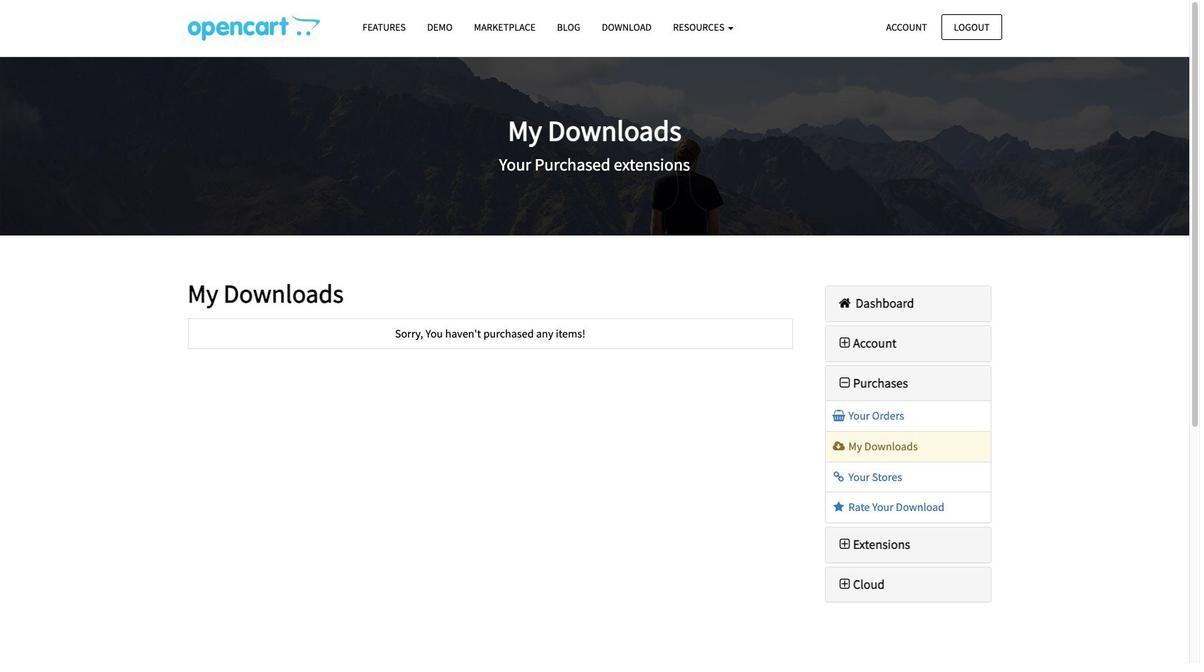 Task type: describe. For each thing, give the bounding box(es) containing it.
star image
[[832, 502, 847, 513]]

minus square o image
[[837, 377, 853, 390]]

plus square o image
[[837, 337, 853, 350]]

home image
[[837, 297, 853, 310]]



Task type: vqa. For each thing, say whether or not it's contained in the screenshot.
opencart - downloads image
yes



Task type: locate. For each thing, give the bounding box(es) containing it.
0 vertical spatial plus square o image
[[837, 539, 853, 552]]

shopping basket image
[[832, 411, 847, 422]]

1 plus square o image from the top
[[837, 539, 853, 552]]

2 plus square o image from the top
[[837, 579, 853, 591]]

link image
[[832, 471, 847, 483]]

cloud download image
[[832, 441, 847, 452]]

plus square o image
[[837, 539, 853, 552], [837, 579, 853, 591]]

opencart - downloads image
[[188, 15, 320, 41]]

1 vertical spatial plus square o image
[[837, 579, 853, 591]]



